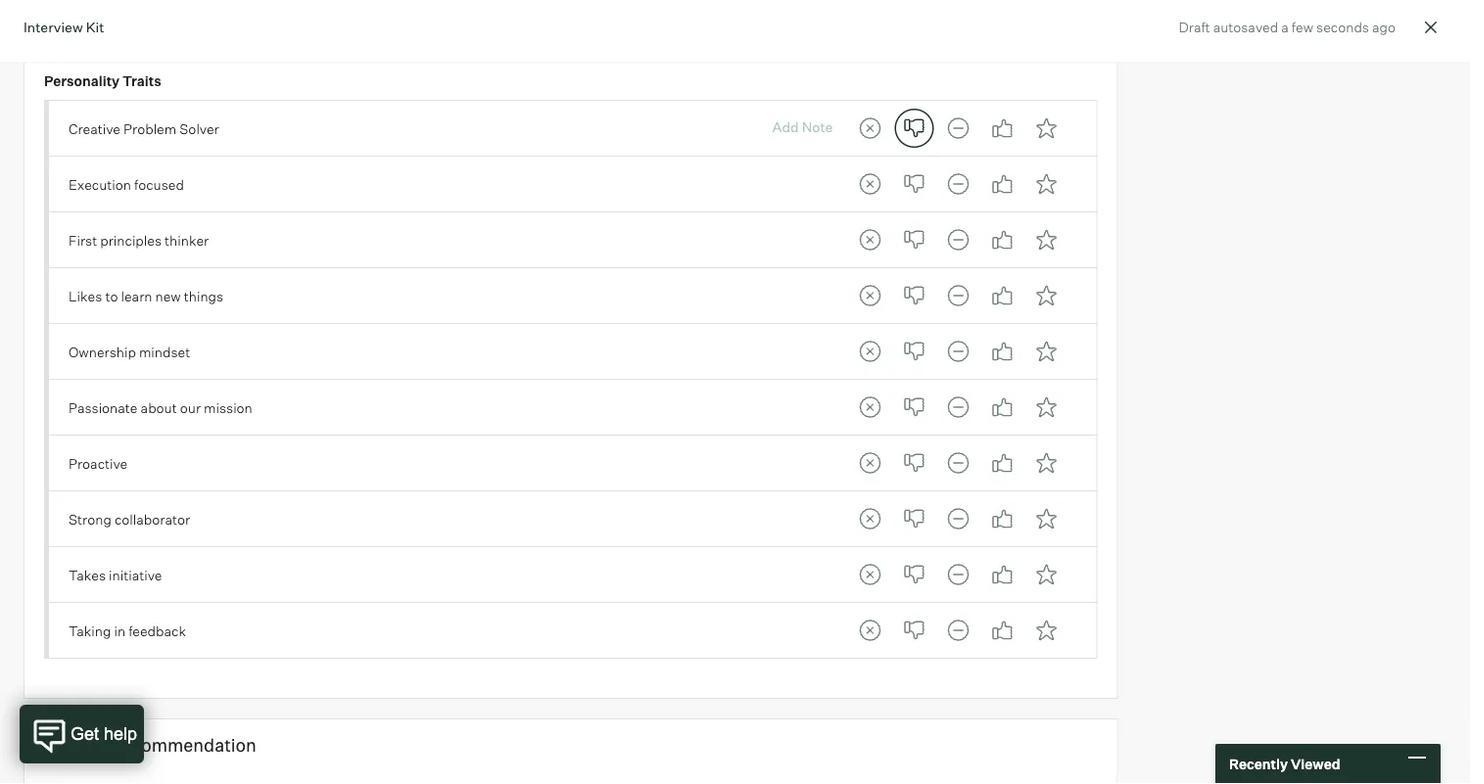 Task type: vqa. For each thing, say whether or not it's contained in the screenshot.
close icon
yes



Task type: locate. For each thing, give the bounding box(es) containing it.
3 no image from the top
[[895, 276, 934, 316]]

1 yes button from the top
[[983, 109, 1023, 148]]

verbal
[[69, 14, 109, 32]]

4 definitely not image from the top
[[851, 612, 890, 651]]

1 strong yes button from the top
[[1027, 109, 1067, 148]]

mixed button for to
[[939, 276, 978, 316]]

2 mixed image from the top
[[939, 332, 978, 371]]

few
[[1292, 18, 1314, 36]]

definitely not button for collaborator
[[851, 500, 890, 539]]

4 strong yes image from the top
[[1027, 388, 1067, 427]]

a
[[1282, 18, 1289, 36]]

takes initiative
[[69, 567, 162, 584]]

tab list for about
[[851, 388, 1067, 427]]

4 no button from the top
[[895, 276, 934, 316]]

6 definitely not button from the top
[[851, 388, 890, 427]]

7 yes button from the top
[[983, 444, 1023, 483]]

7 strong yes image from the top
[[1027, 612, 1067, 651]]

definitely not button for initiative
[[851, 556, 890, 595]]

6 yes button from the top
[[983, 388, 1023, 427]]

9 yes button from the top
[[983, 556, 1023, 595]]

8 no button from the top
[[895, 500, 934, 539]]

6 definitely not image from the top
[[851, 500, 890, 539]]

3 mixed button from the top
[[939, 221, 978, 260]]

1 definitely not button from the top
[[851, 109, 890, 148]]

4 yes image from the top
[[983, 332, 1023, 371]]

definitely not button
[[851, 109, 890, 148], [851, 165, 890, 204], [851, 221, 890, 260], [851, 276, 890, 316], [851, 332, 890, 371], [851, 388, 890, 427], [851, 444, 890, 483], [851, 500, 890, 539], [851, 556, 890, 595], [851, 612, 890, 651]]

thinker
[[165, 232, 209, 249]]

definitely not image for takes initiative
[[851, 556, 890, 595]]

definitely not image
[[851, 109, 890, 148], [851, 221, 890, 260], [851, 276, 890, 316], [851, 388, 890, 427], [851, 444, 890, 483], [851, 500, 890, 539]]

strong yes image for focused
[[1027, 165, 1067, 204]]

focused
[[134, 176, 184, 193]]

no button for collaborator
[[895, 500, 934, 539]]

10 tab list from the top
[[851, 612, 1067, 651]]

definitely not button for problem
[[851, 109, 890, 148]]

0 vertical spatial mixed image
[[939, 165, 978, 204]]

10 no button from the top
[[895, 612, 934, 651]]

mixed image
[[939, 165, 978, 204], [939, 332, 978, 371], [939, 612, 978, 651]]

2 definitely not button from the top
[[851, 165, 890, 204]]

8 definitely not button from the top
[[851, 500, 890, 539]]

mixed button
[[939, 109, 978, 148], [939, 165, 978, 204], [939, 221, 978, 260], [939, 276, 978, 316], [939, 332, 978, 371], [939, 388, 978, 427], [939, 444, 978, 483], [939, 500, 978, 539], [939, 556, 978, 595], [939, 612, 978, 651]]

4 mixed image from the top
[[939, 388, 978, 427]]

mixed image
[[939, 109, 978, 148], [939, 221, 978, 260], [939, 276, 978, 316], [939, 388, 978, 427], [939, 444, 978, 483], [939, 500, 978, 539], [939, 556, 978, 595]]

2 strong yes image from the top
[[1027, 165, 1067, 204]]

2 vertical spatial mixed image
[[939, 612, 978, 651]]

yes image
[[983, 109, 1023, 148], [983, 221, 1023, 260], [983, 276, 1023, 316], [983, 332, 1023, 371], [983, 556, 1023, 595]]

3 mixed image from the top
[[939, 612, 978, 651]]

no button for initiative
[[895, 556, 934, 595]]

strong yes image
[[1027, 109, 1067, 148], [1027, 165, 1067, 204], [1027, 276, 1067, 316], [1027, 388, 1067, 427], [1027, 444, 1067, 483], [1027, 500, 1067, 539], [1027, 612, 1067, 651]]

creative problem solver
[[69, 120, 219, 137]]

2 no image from the top
[[895, 221, 934, 260]]

4 strong yes button from the top
[[1027, 276, 1067, 316]]

no image
[[895, 109, 934, 148], [895, 332, 934, 371], [895, 388, 934, 427], [895, 500, 934, 539], [895, 612, 934, 651]]

mission
[[204, 399, 253, 416]]

tab list
[[851, 109, 1067, 148], [851, 165, 1067, 204], [851, 221, 1067, 260], [851, 276, 1067, 316], [851, 332, 1067, 371], [851, 388, 1067, 427], [851, 444, 1067, 483], [851, 500, 1067, 539], [851, 556, 1067, 595], [851, 612, 1067, 651]]

things
[[184, 287, 224, 305]]

3 tab list from the top
[[851, 221, 1067, 260]]

1 yes image from the top
[[983, 109, 1023, 148]]

mixed button for mindset
[[939, 332, 978, 371]]

tab list for principles
[[851, 221, 1067, 260]]

seconds
[[1317, 18, 1370, 36]]

7 definitely not button from the top
[[851, 444, 890, 483]]

4 yes button from the top
[[983, 276, 1023, 316]]

3 definitely not image from the top
[[851, 556, 890, 595]]

definitely not button for principles
[[851, 221, 890, 260]]

9 tab list from the top
[[851, 556, 1067, 595]]

definitely not button for in
[[851, 612, 890, 651]]

1 vertical spatial strong yes image
[[1027, 332, 1067, 371]]

5 no image from the top
[[895, 556, 934, 595]]

1 vertical spatial mixed image
[[939, 332, 978, 371]]

interview
[[24, 18, 83, 35]]

0 vertical spatial strong yes image
[[1027, 221, 1067, 260]]

yes button for about
[[983, 388, 1023, 427]]

strong yes button for focused
[[1027, 165, 1067, 204]]

2 yes button from the top
[[983, 165, 1023, 204]]

definitely not image
[[851, 165, 890, 204], [851, 332, 890, 371], [851, 556, 890, 595], [851, 612, 890, 651]]

4 no image from the top
[[895, 444, 934, 483]]

verbal communications
[[69, 14, 219, 32]]

2 strong yes button from the top
[[1027, 165, 1067, 204]]

tab list for to
[[851, 276, 1067, 316]]

5 yes button from the top
[[983, 332, 1023, 371]]

5 mixed image from the top
[[939, 444, 978, 483]]

9 mixed button from the top
[[939, 556, 978, 595]]

strong yes button
[[1027, 109, 1067, 148], [1027, 165, 1067, 204], [1027, 221, 1067, 260], [1027, 276, 1067, 316], [1027, 332, 1067, 371], [1027, 388, 1067, 427], [1027, 444, 1067, 483], [1027, 500, 1067, 539], [1027, 556, 1067, 595], [1027, 612, 1067, 651]]

1 definitely not image from the top
[[851, 109, 890, 148]]

1 mixed button from the top
[[939, 109, 978, 148]]

2 mixed image from the top
[[939, 221, 978, 260]]

definitely not button for mindset
[[851, 332, 890, 371]]

draft autosaved a few seconds ago
[[1179, 18, 1396, 36]]

6 strong yes button from the top
[[1027, 388, 1067, 427]]

initiative
[[109, 567, 162, 584]]

autosaved
[[1214, 18, 1279, 36]]

5 no button from the top
[[895, 332, 934, 371]]

yes image for collaborator
[[983, 500, 1023, 539]]

2 tab list from the top
[[851, 165, 1067, 204]]

personality
[[44, 72, 120, 89]]

9 definitely not button from the top
[[851, 556, 890, 595]]

definitely not image for our
[[851, 388, 890, 427]]

5 definitely not button from the top
[[851, 332, 890, 371]]

1 no button from the top
[[895, 109, 934, 148]]

2 yes image from the top
[[983, 388, 1023, 427]]

definitely not image for taking in feedback
[[851, 612, 890, 651]]

3 definitely not button from the top
[[851, 221, 890, 260]]

no button for to
[[895, 276, 934, 316]]

5 no image from the top
[[895, 612, 934, 651]]

8 yes button from the top
[[983, 500, 1023, 539]]

no button for principles
[[895, 221, 934, 260]]

3 strong yes button from the top
[[1027, 221, 1067, 260]]

1 no image from the top
[[895, 109, 934, 148]]

strong yes image for first principles thinker
[[1027, 221, 1067, 260]]

1 tab list from the top
[[851, 109, 1067, 148]]

strong yes image
[[1027, 221, 1067, 260], [1027, 332, 1067, 371], [1027, 556, 1067, 595]]

no image
[[895, 165, 934, 204], [895, 221, 934, 260], [895, 276, 934, 316], [895, 444, 934, 483], [895, 556, 934, 595]]

definitely not image for ownership mindset
[[851, 332, 890, 371]]

principles
[[100, 232, 162, 249]]

mixed button for focused
[[939, 165, 978, 204]]

10 strong yes button from the top
[[1027, 612, 1067, 651]]

3 mixed image from the top
[[939, 276, 978, 316]]

2 vertical spatial strong yes image
[[1027, 556, 1067, 595]]

proactive
[[69, 455, 128, 472]]

mixed image for initiative
[[939, 556, 978, 595]]

yes image
[[983, 165, 1023, 204], [983, 388, 1023, 427], [983, 444, 1023, 483], [983, 500, 1023, 539], [983, 612, 1023, 651]]

no button for mindset
[[895, 332, 934, 371]]

5 mixed button from the top
[[939, 332, 978, 371]]

strong yes button for principles
[[1027, 221, 1067, 260]]

yes button for collaborator
[[983, 500, 1023, 539]]

1 strong yes image from the top
[[1027, 109, 1067, 148]]

yes button
[[983, 109, 1023, 148], [983, 165, 1023, 204], [983, 221, 1023, 260], [983, 276, 1023, 316], [983, 332, 1023, 371], [983, 388, 1023, 427], [983, 444, 1023, 483], [983, 500, 1023, 539], [983, 556, 1023, 595], [983, 612, 1023, 651]]

9 strong yes button from the top
[[1027, 556, 1067, 595]]

5 strong yes button from the top
[[1027, 332, 1067, 371]]

2 no button from the top
[[895, 165, 934, 204]]

1 no image from the top
[[895, 165, 934, 204]]

3 strong yes image from the top
[[1027, 276, 1067, 316]]

our
[[180, 399, 201, 416]]

2 strong yes image from the top
[[1027, 332, 1067, 371]]

passionate
[[69, 399, 138, 416]]

4 yes image from the top
[[983, 500, 1023, 539]]

recently
[[1230, 756, 1289, 773]]

10 definitely not button from the top
[[851, 612, 890, 651]]

7 mixed image from the top
[[939, 556, 978, 595]]

1 mixed image from the top
[[939, 165, 978, 204]]

yes button for in
[[983, 612, 1023, 651]]

viewed
[[1292, 756, 1341, 773]]

yes image for in
[[983, 612, 1023, 651]]

6 tab list from the top
[[851, 388, 1067, 427]]

definitely not image for learn
[[851, 276, 890, 316]]

10 yes button from the top
[[983, 612, 1023, 651]]

4 mixed button from the top
[[939, 276, 978, 316]]

4 definitely not image from the top
[[851, 388, 890, 427]]

yes button for mindset
[[983, 332, 1023, 371]]

4 definitely not button from the top
[[851, 276, 890, 316]]

1 definitely not image from the top
[[851, 165, 890, 204]]

overall
[[48, 735, 106, 757]]

tab list for initiative
[[851, 556, 1067, 595]]

personality traits
[[44, 72, 161, 89]]

2 definitely not image from the top
[[851, 332, 890, 371]]

1 yes image from the top
[[983, 165, 1023, 204]]

6 no button from the top
[[895, 388, 934, 427]]

1 mixed image from the top
[[939, 109, 978, 148]]

ago
[[1373, 18, 1396, 36]]

4 tab list from the top
[[851, 276, 1067, 316]]

3 yes image from the top
[[983, 444, 1023, 483]]

yes image for thinker
[[983, 221, 1023, 260]]

strong yes image for about
[[1027, 388, 1067, 427]]

yes button for initiative
[[983, 556, 1023, 595]]

9 no button from the top
[[895, 556, 934, 595]]

solver
[[180, 120, 219, 137]]

draft
[[1179, 18, 1211, 36]]

strong yes image for to
[[1027, 276, 1067, 316]]

8 strong yes button from the top
[[1027, 500, 1067, 539]]

6 mixed button from the top
[[939, 388, 978, 427]]

2 mixed button from the top
[[939, 165, 978, 204]]

mixed button for about
[[939, 388, 978, 427]]

definitely not button for to
[[851, 276, 890, 316]]

3 no image from the top
[[895, 388, 934, 427]]

1 strong yes image from the top
[[1027, 221, 1067, 260]]

10 mixed button from the top
[[939, 612, 978, 651]]

8 tab list from the top
[[851, 500, 1067, 539]]

passionate about our mission
[[69, 399, 253, 416]]

tab list for in
[[851, 612, 1067, 651]]

tab list for collaborator
[[851, 500, 1067, 539]]

no button
[[895, 109, 934, 148], [895, 165, 934, 204], [895, 221, 934, 260], [895, 276, 934, 316], [895, 332, 934, 371], [895, 388, 934, 427], [895, 444, 934, 483], [895, 500, 934, 539], [895, 556, 934, 595], [895, 612, 934, 651]]

mixed button for principles
[[939, 221, 978, 260]]

6 mixed image from the top
[[939, 500, 978, 539]]

3 yes image from the top
[[983, 276, 1023, 316]]

strong yes image for in
[[1027, 612, 1067, 651]]

3 strong yes image from the top
[[1027, 556, 1067, 595]]

5 yes image from the top
[[983, 612, 1023, 651]]

mixed image for execution focused
[[939, 165, 978, 204]]

6 strong yes image from the top
[[1027, 500, 1067, 539]]



Task type: describe. For each thing, give the bounding box(es) containing it.
7 strong yes button from the top
[[1027, 444, 1067, 483]]

overall recommendation
[[48, 735, 256, 757]]

execution focused
[[69, 176, 184, 193]]

2 no image from the top
[[895, 332, 934, 371]]

creative
[[69, 120, 121, 137]]

mixed button for in
[[939, 612, 978, 651]]

mindset
[[139, 343, 190, 360]]

yes image for solver
[[983, 109, 1023, 148]]

recommendation
[[110, 735, 256, 757]]

tab list for focused
[[851, 165, 1067, 204]]

close image
[[1420, 16, 1443, 39]]

no image for initiative
[[895, 556, 934, 595]]

definitely not button for focused
[[851, 165, 890, 204]]

strong yes button for in
[[1027, 612, 1067, 651]]

problem
[[124, 120, 177, 137]]

5 strong yes image from the top
[[1027, 444, 1067, 483]]

mixed image for to
[[939, 276, 978, 316]]

yes image for focused
[[983, 165, 1023, 204]]

execution
[[69, 176, 131, 193]]

yes image for learn
[[983, 276, 1023, 316]]

mixed button for collaborator
[[939, 500, 978, 539]]

recently viewed
[[1230, 756, 1341, 773]]

strong yes button for about
[[1027, 388, 1067, 427]]

taking
[[69, 623, 111, 640]]

mixed image for problem
[[939, 109, 978, 148]]

mixed button for initiative
[[939, 556, 978, 595]]

definitely not button for about
[[851, 388, 890, 427]]

no image for feedback
[[895, 612, 934, 651]]

no image for principles
[[895, 221, 934, 260]]

strong yes image for takes initiative
[[1027, 556, 1067, 595]]

traits
[[123, 72, 161, 89]]

no image for to
[[895, 276, 934, 316]]

strong yes button for problem
[[1027, 109, 1067, 148]]

no image for our
[[895, 388, 934, 427]]

no image for focused
[[895, 165, 934, 204]]

ownership
[[69, 343, 136, 360]]

yes button for focused
[[983, 165, 1023, 204]]

mixed image for taking in feedback
[[939, 612, 978, 651]]

mixed image for collaborator
[[939, 500, 978, 539]]

feedback
[[129, 623, 186, 640]]

5 yes image from the top
[[983, 556, 1023, 595]]

strong
[[69, 511, 112, 528]]

4 no image from the top
[[895, 500, 934, 539]]

mixed button for problem
[[939, 109, 978, 148]]

takes
[[69, 567, 106, 584]]

in
[[114, 623, 125, 640]]

yes image for about
[[983, 388, 1023, 427]]

first principles thinker
[[69, 232, 209, 249]]

yes button for problem
[[983, 109, 1023, 148]]

about
[[141, 399, 177, 416]]

likes
[[69, 287, 102, 305]]

collaborator
[[115, 511, 190, 528]]

no button for focused
[[895, 165, 934, 204]]

ownership mindset
[[69, 343, 190, 360]]

communications
[[112, 14, 219, 32]]

definitely not image for execution focused
[[851, 165, 890, 204]]

strong yes button for initiative
[[1027, 556, 1067, 595]]

first
[[69, 232, 97, 249]]

mixed image for about
[[939, 388, 978, 427]]

learn
[[121, 287, 152, 305]]

no button for about
[[895, 388, 934, 427]]

5 definitely not image from the top
[[851, 444, 890, 483]]

7 tab list from the top
[[851, 444, 1067, 483]]

yes button for to
[[983, 276, 1023, 316]]

strong collaborator
[[69, 511, 190, 528]]

mixed image for principles
[[939, 221, 978, 260]]

strong yes button for to
[[1027, 276, 1067, 316]]

tab list for mindset
[[851, 332, 1067, 371]]

definitely not image for thinker
[[851, 221, 890, 260]]

yes button for principles
[[983, 221, 1023, 260]]

likes to learn new things
[[69, 287, 224, 305]]

no image for solver
[[895, 109, 934, 148]]

interview kit
[[24, 18, 104, 35]]

mixed image for ownership mindset
[[939, 332, 978, 371]]

no button for problem
[[895, 109, 934, 148]]

definitely not image for solver
[[851, 109, 890, 148]]

strong yes button for collaborator
[[1027, 500, 1067, 539]]

kit
[[86, 18, 104, 35]]

strong yes image for problem
[[1027, 109, 1067, 148]]

strong yes image for ownership mindset
[[1027, 332, 1067, 371]]

7 mixed button from the top
[[939, 444, 978, 483]]

strong yes image for collaborator
[[1027, 500, 1067, 539]]

7 no button from the top
[[895, 444, 934, 483]]

tab list for problem
[[851, 109, 1067, 148]]

taking in feedback
[[69, 623, 186, 640]]

to
[[105, 287, 118, 305]]

new
[[155, 287, 181, 305]]

strong yes button for mindset
[[1027, 332, 1067, 371]]

no button for in
[[895, 612, 934, 651]]



